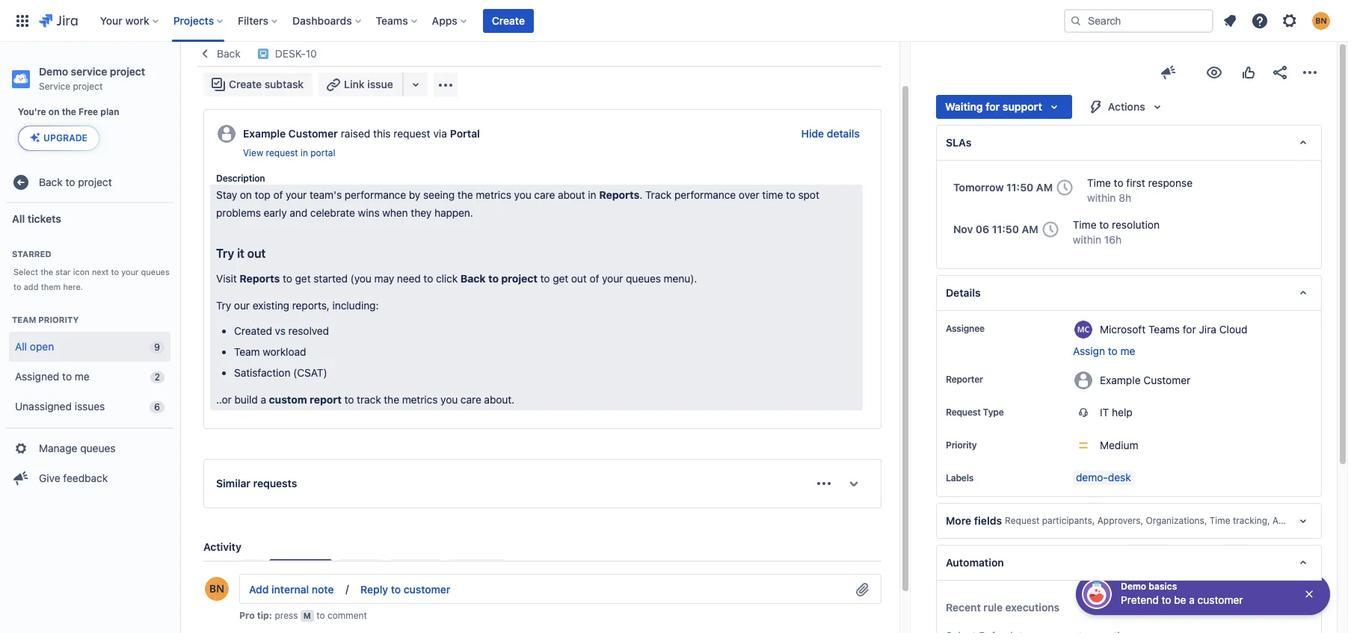 Task type: vqa. For each thing, say whether or not it's contained in the screenshot.
"it" at the top left of page
yes



Task type: locate. For each thing, give the bounding box(es) containing it.
reports up existing
[[240, 272, 280, 285]]

within inside time to first response within 8h
[[1088, 192, 1116, 204]]

within left 8h
[[1088, 192, 1116, 204]]

all left the tickets
[[12, 212, 25, 225]]

link
[[344, 78, 365, 91]]

example up view
[[243, 127, 286, 140]]

get
[[295, 272, 311, 285], [553, 272, 569, 285]]

actions button
[[1079, 95, 1176, 119]]

to inside 'link'
[[65, 175, 75, 188]]

care left about
[[534, 189, 555, 201]]

all inside 'button'
[[246, 562, 259, 574]]

feedback
[[63, 472, 108, 484]]

slas
[[946, 136, 972, 149]]

example customer raised this request via portal
[[243, 127, 480, 140]]

performance up wins at the left top of page
[[345, 189, 406, 201]]

to inside team priority "group"
[[62, 370, 72, 383]]

time up the within 16h button
[[1073, 218, 1097, 231]]

1 horizontal spatial me
[[1121, 345, 1136, 358]]

teams up track & improve your team's performance
[[376, 14, 408, 27]]

. track performance over time to spot problems early and celebrate wins when they happen.
[[216, 189, 823, 219]]

0 vertical spatial create
[[492, 14, 525, 27]]

1 vertical spatial create
[[229, 78, 262, 91]]

am up the nov 06 11:50 am
[[1037, 181, 1053, 194]]

time left tracking,
[[1210, 515, 1231, 527]]

back for back
[[217, 47, 241, 60]]

0 horizontal spatial customer
[[404, 584, 451, 597]]

dashboards
[[293, 14, 352, 27]]

slas element
[[937, 125, 1323, 161]]

unassigned issues
[[15, 400, 105, 413]]

demo for demo service project
[[39, 65, 68, 78]]

first up add attachment icon
[[838, 562, 858, 574]]

click
[[436, 272, 458, 285]]

link issue
[[344, 78, 393, 91]]

me inside team priority "group"
[[75, 370, 90, 383]]

1 vertical spatial teams
[[1149, 323, 1181, 336]]

priority pin to top. only you can see pinned fields. image
[[980, 440, 992, 452]]

0 vertical spatial you
[[514, 189, 532, 201]]

you left about.
[[441, 393, 458, 406]]

back inside "back to project" 'link'
[[39, 175, 63, 188]]

details element
[[937, 275, 1323, 311]]

in right about
[[588, 189, 597, 201]]

time inside time to resolution within 16h
[[1073, 218, 1097, 231]]

0 horizontal spatial for
[[986, 100, 1000, 113]]

oldest first button
[[794, 559, 882, 577]]

clockicon image left within 8h button on the right of the page
[[1053, 176, 1077, 200]]

1 horizontal spatial example
[[1100, 374, 1141, 386]]

dashboards button
[[288, 9, 367, 33]]

1 horizontal spatial customer
[[1198, 594, 1244, 607]]

1 vertical spatial clockicon image
[[1039, 218, 1063, 242]]

waiting for support button
[[937, 95, 1073, 119]]

starred group
[[6, 233, 174, 299]]

0 vertical spatial example
[[243, 127, 286, 140]]

add attachment image
[[854, 581, 872, 599]]

for right waiting
[[986, 100, 1000, 113]]

..or build a custom report to track the metrics you care about.
[[216, 393, 515, 406]]

satisfaction
[[234, 366, 291, 379]]

on for you're
[[49, 106, 59, 117]]

2 horizontal spatial back
[[461, 272, 486, 285]]

1 horizontal spatial request
[[1005, 515, 1040, 527]]

0 horizontal spatial team's
[[310, 189, 342, 201]]

back right the click
[[461, 272, 486, 285]]

team inside "group"
[[12, 315, 36, 325]]

early
[[264, 206, 287, 219]]

team for team workload
[[234, 346, 260, 358]]

tip:
[[257, 610, 272, 622]]

celebrate
[[310, 206, 355, 219]]

time inside time to first response within 8h
[[1088, 177, 1112, 189]]

0 vertical spatial try
[[216, 247, 234, 260]]

1 get from the left
[[295, 272, 311, 285]]

track right "."
[[646, 189, 672, 201]]

0 vertical spatial first
[[1127, 177, 1146, 189]]

me up issues
[[75, 370, 90, 383]]

back left &
[[217, 47, 241, 60]]

0 horizontal spatial on
[[49, 106, 59, 117]]

in
[[301, 147, 308, 159], [588, 189, 597, 201]]

1 horizontal spatial reports
[[599, 189, 640, 201]]

internal
[[272, 584, 309, 597]]

automation
[[946, 557, 1004, 569]]

priority left priority pin to top. only you can see pinned fields. icon
[[946, 440, 977, 451]]

search image
[[1070, 15, 1082, 27]]

details
[[827, 127, 860, 140]]

requests
[[253, 477, 297, 490]]

track inside . track performance over time to spot problems early and celebrate wins when they happen.
[[646, 189, 672, 201]]

teams up assign to me button
[[1149, 323, 1181, 336]]

of
[[273, 189, 283, 201], [590, 272, 599, 285]]

project inside 'link'
[[78, 175, 112, 188]]

0 vertical spatial priority
[[38, 315, 79, 325]]

basics
[[1149, 581, 1178, 592]]

open
[[30, 340, 54, 353]]

1 horizontal spatial customer
[[1144, 374, 1191, 386]]

reports
[[599, 189, 640, 201], [240, 272, 280, 285]]

within left 16h
[[1073, 233, 1102, 246]]

0 horizontal spatial priority
[[38, 315, 79, 325]]

queues left "menu)."
[[626, 272, 661, 285]]

notifications image
[[1222, 12, 1240, 30]]

track
[[203, 43, 246, 64], [646, 189, 672, 201]]

assignee pin to top. only you can see pinned fields. image
[[988, 323, 1000, 335]]

menu bar
[[239, 559, 509, 577]]

1 vertical spatial request
[[1005, 515, 1040, 527]]

1 vertical spatial demo
[[1121, 581, 1147, 592]]

create inside button
[[492, 14, 525, 27]]

0 vertical spatial track
[[203, 43, 246, 64]]

1 try from the top
[[216, 247, 234, 260]]

1 horizontal spatial queues
[[141, 267, 170, 277]]

0 horizontal spatial in
[[301, 147, 308, 159]]

0 horizontal spatial back
[[39, 175, 63, 188]]

1 vertical spatial team
[[234, 346, 260, 358]]

team's up celebrate
[[310, 189, 342, 201]]

track left &
[[203, 43, 246, 64]]

customer down log
[[404, 584, 451, 597]]

queues right next
[[141, 267, 170, 277]]

1 horizontal spatial demo
[[1121, 581, 1147, 592]]

0 horizontal spatial you
[[441, 393, 458, 406]]

when
[[382, 206, 408, 219]]

jira
[[1200, 323, 1217, 336]]

hide
[[802, 127, 825, 140]]

2 vertical spatial all
[[246, 562, 259, 574]]

tickets
[[27, 212, 61, 225]]

1 horizontal spatial first
[[1127, 177, 1146, 189]]

performance left the over
[[675, 189, 736, 201]]

projects
[[173, 14, 214, 27]]

problems
[[216, 206, 261, 219]]

help image
[[1252, 12, 1269, 30]]

0 horizontal spatial customer
[[289, 127, 338, 140]]

including:
[[333, 299, 379, 312]]

link web pages and more image
[[407, 76, 425, 94]]

desk-10 link
[[275, 45, 317, 63]]

clockicon image for nov 06 11:50 am
[[1039, 218, 1063, 242]]

6
[[154, 402, 160, 413]]

clockicon image left the within 16h button
[[1039, 218, 1063, 242]]

team down created
[[234, 346, 260, 358]]

example up help
[[1100, 374, 1141, 386]]

team
[[12, 315, 36, 325], [234, 346, 260, 358]]

1 horizontal spatial out
[[571, 272, 587, 285]]

seeing
[[423, 189, 455, 201]]

build
[[234, 393, 258, 406]]

icon
[[73, 267, 90, 277]]

group containing manage queues
[[6, 428, 174, 498]]

primary element
[[9, 0, 1065, 42]]

add internal note button
[[240, 579, 343, 603]]

0 vertical spatial me
[[1121, 345, 1136, 358]]

all open
[[15, 340, 54, 353]]

0 vertical spatial metrics
[[476, 189, 512, 201]]

automation element
[[937, 545, 1323, 581]]

me
[[1121, 345, 1136, 358], [75, 370, 90, 383]]

reports,
[[292, 299, 330, 312]]

0 vertical spatial teams
[[376, 14, 408, 27]]

1 vertical spatial a
[[1190, 594, 1195, 607]]

customer right be
[[1198, 594, 1244, 607]]

11:50 right tomorrow
[[1007, 181, 1034, 194]]

try
[[216, 247, 234, 260], [216, 299, 231, 312]]

a inside demo basics pretend to be a customer
[[1190, 594, 1195, 607]]

reports right about
[[599, 189, 640, 201]]

0 horizontal spatial care
[[461, 393, 482, 406]]

1 vertical spatial back
[[39, 175, 63, 188]]

queues up give feedback button at the bottom left
[[80, 442, 116, 455]]

to inside time to resolution within 16h
[[1100, 218, 1110, 231]]

try left our
[[216, 299, 231, 312]]

1 vertical spatial all
[[15, 340, 27, 353]]

2 try from the top
[[216, 299, 231, 312]]

request left type
[[946, 407, 981, 418]]

customer up portal
[[289, 127, 338, 140]]

1 vertical spatial customer
[[1144, 374, 1191, 386]]

0 vertical spatial of
[[273, 189, 283, 201]]

0 vertical spatial for
[[986, 100, 1000, 113]]

request left via
[[394, 127, 431, 140]]

about.
[[484, 393, 515, 406]]

2 get from the left
[[553, 272, 569, 285]]

all left open
[[15, 340, 27, 353]]

resolution
[[1112, 218, 1160, 231]]

1 vertical spatial out
[[571, 272, 587, 285]]

in left portal
[[301, 147, 308, 159]]

0 vertical spatial back
[[217, 47, 241, 60]]

0 horizontal spatial of
[[273, 189, 283, 201]]

1 vertical spatial first
[[838, 562, 858, 574]]

0 horizontal spatial queues
[[80, 442, 116, 455]]

raised
[[341, 127, 371, 140]]

team up the all open
[[12, 315, 36, 325]]

to inside . track performance over time to spot problems early and celebrate wins when they happen.
[[786, 189, 796, 201]]

1 vertical spatial reports
[[240, 272, 280, 285]]

2 vertical spatial time
[[1210, 515, 1231, 527]]

metrics right "seeing"
[[476, 189, 512, 201]]

0 vertical spatial care
[[534, 189, 555, 201]]

the
[[62, 106, 76, 117], [458, 189, 473, 201], [41, 267, 53, 277], [384, 393, 399, 406]]

give feedback image
[[1160, 64, 1178, 82]]

issues
[[75, 400, 105, 413]]

assign to me
[[1073, 345, 1136, 358]]

1 horizontal spatial request
[[394, 127, 431, 140]]

view request in portal
[[243, 147, 335, 159]]

all up add
[[246, 562, 259, 574]]

demo basics pretend to be a customer
[[1121, 581, 1244, 607]]

create down &
[[229, 78, 262, 91]]

on
[[49, 106, 59, 117], [240, 189, 252, 201]]

1 horizontal spatial track
[[646, 189, 672, 201]]

1 vertical spatial on
[[240, 189, 252, 201]]

the up them
[[41, 267, 53, 277]]

first up 8h
[[1127, 177, 1146, 189]]

demo inside demo service project service project
[[39, 65, 68, 78]]

request right "fields"
[[1005, 515, 1040, 527]]

1 horizontal spatial priority
[[946, 440, 977, 451]]

8h
[[1119, 192, 1132, 204]]

on right you're
[[49, 106, 59, 117]]

1 vertical spatial try
[[216, 299, 231, 312]]

me inside button
[[1121, 345, 1136, 358]]

performance inside . track performance over time to spot problems early and celebrate wins when they happen.
[[675, 189, 736, 201]]

show image
[[842, 472, 866, 496]]

all inside team priority "group"
[[15, 340, 27, 353]]

1 vertical spatial time
[[1073, 218, 1097, 231]]

hide details button
[[793, 122, 869, 146]]

jira image
[[39, 12, 78, 30], [39, 12, 78, 30]]

a right be
[[1190, 594, 1195, 607]]

for left "jira"
[[1183, 323, 1197, 336]]

create button
[[483, 9, 534, 33]]

time up within 8h button on the right of the page
[[1088, 177, 1112, 189]]

me down the microsoft
[[1121, 345, 1136, 358]]

1 vertical spatial of
[[590, 272, 599, 285]]

1 vertical spatial track
[[646, 189, 672, 201]]

project right the click
[[501, 272, 538, 285]]

activity
[[203, 541, 242, 553]]

request
[[946, 407, 981, 418], [1005, 515, 1040, 527]]

0 vertical spatial team
[[12, 315, 36, 325]]

0 vertical spatial request
[[394, 127, 431, 140]]

0 vertical spatial all
[[12, 212, 25, 225]]

track
[[357, 393, 381, 406]]

create
[[492, 14, 525, 27], [229, 78, 262, 91]]

care left about.
[[461, 393, 482, 406]]

performance down apps dropdown button
[[427, 43, 526, 64]]

watch options: you are not watching this issue, 0 people watching image
[[1206, 64, 1224, 82]]

service
[[39, 81, 70, 92]]

appswitcher icon image
[[13, 12, 31, 30]]

banner
[[0, 0, 1349, 42]]

the right 'track'
[[384, 393, 399, 406]]

your right next
[[121, 267, 139, 277]]

1 vertical spatial me
[[75, 370, 90, 383]]

unassigned
[[15, 400, 72, 413]]

time for time to first response within 8h
[[1088, 177, 1112, 189]]

a right build
[[261, 393, 266, 406]]

1 vertical spatial 11:50
[[993, 223, 1020, 236]]

vs
[[275, 325, 286, 337]]

0 horizontal spatial metrics
[[402, 393, 438, 406]]

for inside dropdown button
[[986, 100, 1000, 113]]

demo up service
[[39, 65, 68, 78]]

try left it
[[216, 247, 234, 260]]

vote options: no one has voted for this issue yet. image
[[1240, 64, 1258, 82]]

fields
[[975, 515, 1002, 527]]

create inside button
[[229, 78, 262, 91]]

1 horizontal spatial in
[[588, 189, 597, 201]]

am right 06
[[1022, 223, 1039, 236]]

1 vertical spatial example
[[1100, 374, 1141, 386]]

to inside demo basics pretend to be a customer
[[1162, 594, 1172, 607]]

work
[[125, 14, 149, 27]]

me for assign to me
[[1121, 345, 1136, 358]]

time to resolution within 16h
[[1073, 218, 1160, 246]]

1 horizontal spatial team's
[[370, 43, 423, 64]]

9
[[154, 342, 160, 353]]

0 horizontal spatial create
[[229, 78, 262, 91]]

0 vertical spatial time
[[1088, 177, 1112, 189]]

request right view
[[266, 147, 298, 159]]

0 vertical spatial on
[[49, 106, 59, 117]]

0 vertical spatial clockicon image
[[1053, 176, 1077, 200]]

1 vertical spatial am
[[1022, 223, 1039, 236]]

created
[[234, 325, 272, 337]]

care
[[534, 189, 555, 201], [461, 393, 482, 406]]

labels pin to top. only you can see pinned fields. image
[[977, 473, 989, 485]]

it help image
[[257, 48, 269, 60]]

demo up pretend
[[1121, 581, 1147, 592]]

1 horizontal spatial care
[[534, 189, 555, 201]]

0 vertical spatial within
[[1088, 192, 1116, 204]]

description
[[216, 173, 265, 184]]

starred
[[12, 249, 51, 259]]

1 vertical spatial metrics
[[402, 393, 438, 406]]

customer down assign to me button
[[1144, 374, 1191, 386]]

metrics right 'track'
[[402, 393, 438, 406]]

report
[[310, 393, 342, 406]]

priority up open
[[38, 315, 79, 325]]

queues inside button
[[80, 442, 116, 455]]

on left top
[[240, 189, 252, 201]]

about
[[558, 189, 586, 201]]

2 horizontal spatial performance
[[675, 189, 736, 201]]

nov 06 11:50 am
[[954, 223, 1039, 236]]

1 horizontal spatial performance
[[427, 43, 526, 64]]

assign to me button
[[1073, 344, 1307, 359]]

you left about
[[514, 189, 532, 201]]

(you
[[351, 272, 372, 285]]

close image
[[1304, 589, 1316, 601]]

sidebar navigation image
[[163, 60, 196, 90]]

0 horizontal spatial first
[[838, 562, 858, 574]]

back up the tickets
[[39, 175, 63, 188]]

your work button
[[96, 9, 164, 33]]

the up happen. on the left of page
[[458, 189, 473, 201]]

1 vertical spatial care
[[461, 393, 482, 406]]

team's down teams popup button
[[370, 43, 423, 64]]

link issue button
[[319, 73, 404, 97]]

track & improve your team's performance
[[203, 43, 526, 64]]

project down upgrade
[[78, 175, 112, 188]]

0 horizontal spatial request
[[266, 147, 298, 159]]

0 horizontal spatial track
[[203, 43, 246, 64]]

0 vertical spatial demo
[[39, 65, 68, 78]]

create right apps dropdown button
[[492, 14, 525, 27]]

0 horizontal spatial reports
[[240, 272, 280, 285]]

1 horizontal spatial you
[[514, 189, 532, 201]]

1 horizontal spatial back
[[217, 47, 241, 60]]

clockicon image
[[1053, 176, 1077, 200], [1039, 218, 1063, 242]]

to inside time to first response within 8h
[[1114, 177, 1124, 189]]

queues
[[141, 267, 170, 277], [626, 272, 661, 285], [80, 442, 116, 455]]

request type
[[946, 407, 1004, 418]]

1 horizontal spatial on
[[240, 189, 252, 201]]

group
[[6, 428, 174, 498]]

demo inside demo basics pretend to be a customer
[[1121, 581, 1147, 592]]

11:50 right 06
[[993, 223, 1020, 236]]

0 vertical spatial customer
[[289, 127, 338, 140]]

back inside back link
[[217, 47, 241, 60]]



Task type: describe. For each thing, give the bounding box(es) containing it.
your up and on the top left
[[286, 189, 307, 201]]

waiting for support
[[946, 100, 1043, 113]]

existing
[[253, 299, 290, 312]]

&
[[250, 43, 262, 64]]

them
[[41, 282, 61, 292]]

team priority group
[[6, 299, 174, 428]]

medium
[[1100, 439, 1139, 452]]

2 vertical spatial back
[[461, 272, 486, 285]]

it
[[1100, 406, 1110, 419]]

type
[[983, 407, 1004, 418]]

our
[[234, 299, 250, 312]]

press
[[275, 610, 298, 622]]

microsoft teams for jira cloud
[[1100, 323, 1248, 336]]

tracking,
[[1234, 515, 1271, 527]]

actions
[[1109, 100, 1146, 113]]

actions image
[[1302, 64, 1320, 82]]

your work
[[100, 14, 149, 27]]

1 vertical spatial you
[[441, 393, 458, 406]]

happen.
[[435, 206, 473, 219]]

may
[[374, 272, 394, 285]]

filters
[[238, 14, 269, 27]]

log
[[422, 562, 437, 574]]

history button
[[338, 559, 383, 577]]

time inside more fields request participants, approvers, organizations, time tracking, approver groups,
[[1210, 515, 1231, 527]]

customer for example customer
[[1144, 374, 1191, 386]]

queues inside select the star icon next to your queues to add them here.
[[141, 267, 170, 277]]

try for try our existing reports, including:
[[216, 299, 231, 312]]

add app image
[[437, 76, 455, 94]]

all for all open
[[15, 340, 27, 353]]

desk-
[[275, 47, 306, 60]]

more
[[946, 515, 972, 527]]

time
[[763, 189, 783, 201]]

1 vertical spatial in
[[588, 189, 597, 201]]

satisfaction (csat)
[[234, 366, 327, 379]]

desk-10
[[275, 47, 317, 60]]

0 vertical spatial request
[[946, 407, 981, 418]]

waiting
[[946, 100, 983, 113]]

(csat)
[[293, 366, 327, 379]]

your inside select the star icon next to your queues to add them here.
[[121, 267, 139, 277]]

nov
[[954, 223, 973, 236]]

plan
[[100, 106, 119, 117]]

example for example customer raised this request via portal
[[243, 127, 286, 140]]

banner containing your work
[[0, 0, 1349, 42]]

oldest first
[[803, 562, 858, 574]]

filters button
[[234, 9, 284, 33]]

visit reports to get started (you may need to click back to project to get out of your queues menu).
[[216, 272, 697, 285]]

1 vertical spatial for
[[1183, 323, 1197, 336]]

0 vertical spatial 11:50
[[1007, 181, 1034, 194]]

stay on top of your team's performance by seeing the metrics you care about in reports
[[216, 189, 640, 201]]

workload
[[263, 346, 306, 358]]

pro tip: press m to comment
[[239, 610, 367, 622]]

it
[[237, 247, 245, 260]]

request inside more fields request participants, approvers, organizations, time tracking, approver groups,
[[1005, 515, 1040, 527]]

on for stay
[[240, 189, 252, 201]]

assign
[[1073, 345, 1106, 358]]

/
[[343, 583, 352, 596]]

by
[[409, 189, 421, 201]]

2
[[155, 372, 160, 383]]

copy link to issue image
[[314, 47, 326, 59]]

priority inside "group"
[[38, 315, 79, 325]]

all tickets
[[12, 212, 61, 225]]

organizations,
[[1146, 515, 1208, 527]]

stay
[[216, 189, 237, 201]]

demo-desk
[[1076, 471, 1132, 484]]

team for team priority
[[12, 315, 36, 325]]

portal
[[450, 127, 480, 140]]

need
[[397, 272, 421, 285]]

create subtask button
[[203, 73, 313, 97]]

project down service
[[73, 81, 103, 92]]

create for create
[[492, 14, 525, 27]]

pretend
[[1121, 594, 1159, 607]]

give feedback
[[39, 472, 108, 484]]

0 horizontal spatial performance
[[345, 189, 406, 201]]

hide details
[[802, 127, 860, 140]]

0 vertical spatial in
[[301, 147, 308, 159]]

reply to customer button
[[352, 579, 460, 603]]

apps
[[432, 14, 458, 27]]

more fields element
[[937, 503, 1349, 539]]

view request in portal link
[[243, 146, 335, 161]]

the inside select the star icon next to your queues to add them here.
[[41, 267, 53, 277]]

all for all tickets
[[12, 212, 25, 225]]

..or
[[216, 393, 232, 406]]

0 horizontal spatial a
[[261, 393, 266, 406]]

your right copy link to issue image
[[332, 43, 366, 64]]

issue
[[368, 78, 393, 91]]

try for try it out
[[216, 247, 234, 260]]

create for create subtask
[[229, 78, 262, 91]]

me for assigned to me
[[75, 370, 90, 383]]

clockicon image for tomorrow 11:50 am
[[1053, 176, 1077, 200]]

view
[[243, 147, 263, 159]]

and
[[290, 206, 308, 219]]

Search field
[[1065, 9, 1214, 33]]

wins
[[358, 206, 380, 219]]

teams inside popup button
[[376, 14, 408, 27]]

all button
[[242, 559, 263, 577]]

settings image
[[1281, 12, 1299, 30]]

demo for demo basics
[[1121, 581, 1147, 592]]

tomorrow 11:50 am
[[954, 181, 1053, 194]]

10
[[306, 47, 317, 60]]

team workload
[[234, 346, 306, 358]]

reply
[[361, 584, 388, 597]]

customer inside reply to customer button
[[404, 584, 451, 597]]

over
[[739, 189, 760, 201]]

2 horizontal spatial queues
[[626, 272, 661, 285]]

reply to customer
[[361, 584, 451, 597]]

approver
[[1273, 515, 1312, 527]]

0 vertical spatial reports
[[599, 189, 640, 201]]

example for example customer
[[1100, 374, 1141, 386]]

1 horizontal spatial metrics
[[476, 189, 512, 201]]

select the star icon next to your queues to add them here.
[[13, 267, 170, 292]]

star
[[56, 267, 71, 277]]

time to first response within 8h
[[1088, 177, 1193, 204]]

project right service
[[110, 65, 145, 78]]

your left "menu)."
[[602, 272, 623, 285]]

your profile and settings image
[[1313, 12, 1331, 30]]

service
[[71, 65, 107, 78]]

similar
[[216, 477, 251, 490]]

first inside button
[[838, 562, 858, 574]]

16h
[[1105, 233, 1122, 246]]

customer inside demo basics pretend to be a customer
[[1198, 594, 1244, 607]]

back for back to project
[[39, 175, 63, 188]]

first inside time to first response within 8h
[[1127, 177, 1146, 189]]

teams button
[[372, 9, 423, 33]]

reporter pin to top. only you can see pinned fields. image
[[987, 374, 999, 386]]

approvals
[[452, 562, 502, 574]]

share image
[[1272, 64, 1290, 82]]

the left the free
[[62, 106, 76, 117]]

upgrade button
[[19, 126, 99, 150]]

back to project link
[[6, 168, 174, 197]]

menu).
[[664, 272, 697, 285]]

menu bar containing all
[[239, 559, 509, 577]]

profile image of ben nelson image
[[205, 578, 229, 601]]

reporter
[[946, 374, 984, 385]]

0 horizontal spatial out
[[247, 247, 266, 260]]

within inside time to resolution within 16h
[[1073, 233, 1102, 246]]

customer for example customer raised this request via portal
[[289, 127, 338, 140]]

they
[[411, 206, 432, 219]]

subtask
[[265, 78, 304, 91]]

0 vertical spatial am
[[1037, 181, 1053, 194]]

time for time to resolution within 16h
[[1073, 218, 1097, 231]]



